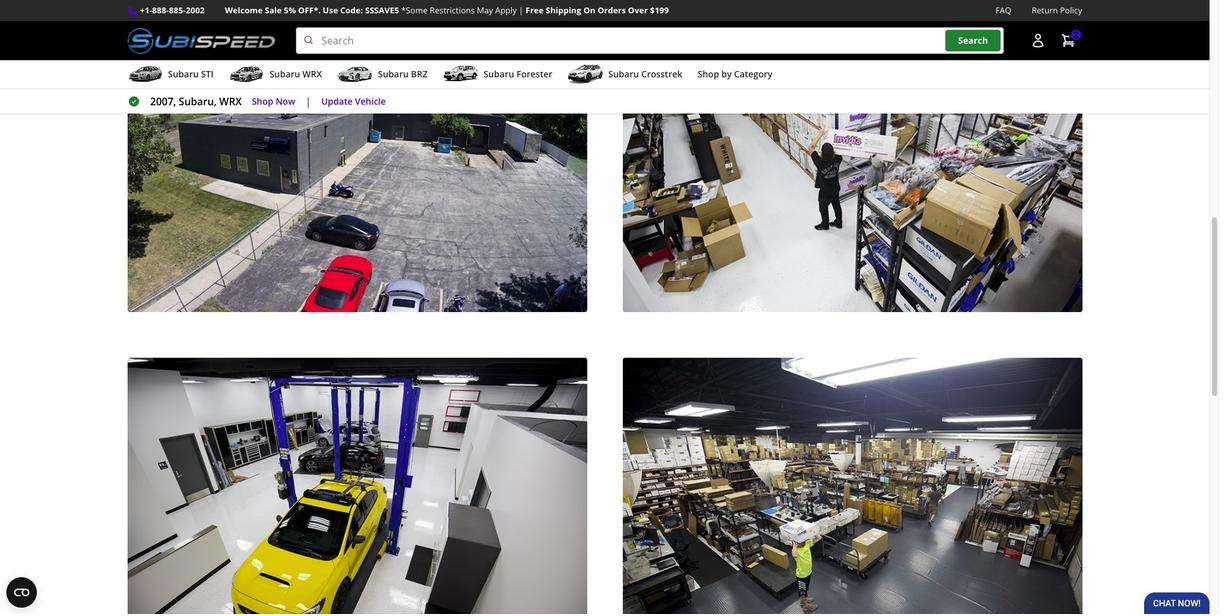 Task type: locate. For each thing, give the bounding box(es) containing it.
2 button
[[1055, 28, 1083, 53]]

return policy link
[[1032, 4, 1083, 17]]

subaru for subaru forester
[[484, 68, 514, 80]]

a subaru crosstrek thumbnail image image
[[568, 65, 603, 84]]

return
[[1032, 4, 1058, 16]]

subaru up now in the left of the page
[[270, 68, 300, 80]]

2007, subaru, wrx
[[150, 95, 242, 109]]

shop left now in the left of the page
[[252, 95, 273, 107]]

subaru left forester
[[484, 68, 514, 80]]

return policy
[[1032, 4, 1083, 16]]

sti
[[201, 68, 214, 80]]

a subaru brz thumbnail image image
[[337, 65, 373, 84]]

4 subaru from the left
[[484, 68, 514, 80]]

0 vertical spatial shop
[[698, 68, 719, 80]]

0 vertical spatial |
[[519, 4, 524, 16]]

5 subaru from the left
[[609, 68, 639, 80]]

2 subaru from the left
[[270, 68, 300, 80]]

subaru left brz
[[378, 68, 409, 80]]

shop inside 'shop by category' dropdown button
[[698, 68, 719, 80]]

0 horizontal spatial shop
[[252, 95, 273, 107]]

*some restrictions may apply | free shipping on orders over $199
[[401, 4, 669, 16]]

3 subaru from the left
[[378, 68, 409, 80]]

shop
[[698, 68, 719, 80], [252, 95, 273, 107]]

+1-888-885-2002 link
[[140, 4, 205, 17]]

shipping
[[546, 4, 582, 16]]

2
[[1074, 29, 1079, 41]]

search button
[[946, 30, 1001, 51]]

shop left the by
[[698, 68, 719, 80]]

1 vertical spatial shop
[[252, 95, 273, 107]]

|
[[519, 4, 524, 16], [306, 95, 311, 109]]

5%
[[284, 4, 296, 16]]

open widget image
[[6, 578, 37, 608]]

inside ft warehouse image
[[623, 0, 1083, 313]]

wrx down a subaru wrx thumbnail image on the left of page
[[219, 95, 242, 109]]

welcome
[[225, 4, 263, 16]]

1 vertical spatial |
[[306, 95, 311, 109]]

888-
[[152, 4, 169, 16]]

forester
[[517, 68, 553, 80]]

subispeed logo image
[[127, 27, 275, 54]]

shop now
[[252, 95, 295, 107]]

subaru
[[168, 68, 199, 80], [270, 68, 300, 80], [378, 68, 409, 80], [484, 68, 514, 80], [609, 68, 639, 80]]

1 subaru from the left
[[168, 68, 199, 80]]

| right now in the left of the page
[[306, 95, 311, 109]]

crosstrek
[[642, 68, 683, 80]]

2007,
[[150, 95, 176, 109]]

subaru wrx button
[[229, 63, 322, 88]]

subaru inside "dropdown button"
[[168, 68, 199, 80]]

subaru left sti
[[168, 68, 199, 80]]

subaru inside dropdown button
[[484, 68, 514, 80]]

button image
[[1031, 33, 1046, 48]]

1 horizontal spatial shop
[[698, 68, 719, 80]]

wrx
[[303, 68, 322, 80], [219, 95, 242, 109]]

shop inside shop now link
[[252, 95, 273, 107]]

subaru for subaru brz
[[378, 68, 409, 80]]

may
[[477, 4, 493, 16]]

wrx up the update
[[303, 68, 322, 80]]

0 vertical spatial wrx
[[303, 68, 322, 80]]

sssave5
[[365, 4, 399, 16]]

brz
[[411, 68, 428, 80]]

1 vertical spatial wrx
[[219, 95, 242, 109]]

| left free
[[519, 4, 524, 16]]

a subaru wrx thumbnail image image
[[229, 65, 264, 84]]

1 horizontal spatial |
[[519, 4, 524, 16]]

subaru left crosstrek
[[609, 68, 639, 80]]

subaru forester button
[[443, 63, 553, 88]]

wrx inside dropdown button
[[303, 68, 322, 80]]

shop for shop by category
[[698, 68, 719, 80]]

1 horizontal spatial wrx
[[303, 68, 322, 80]]

subaru for subaru wrx
[[270, 68, 300, 80]]

shop for shop now
[[252, 95, 273, 107]]

now
[[276, 95, 295, 107]]

subaru brz
[[378, 68, 428, 80]]

0 horizontal spatial wrx
[[219, 95, 242, 109]]

subaru sti
[[168, 68, 214, 80]]

2002
[[186, 4, 205, 16]]



Task type: describe. For each thing, give the bounding box(es) containing it.
faq link
[[996, 4, 1012, 17]]

subaru for subaru sti
[[168, 68, 199, 80]]

faq
[[996, 4, 1012, 16]]

orders
[[598, 4, 626, 16]]

0 horizontal spatial |
[[306, 95, 311, 109]]

update vehicle button
[[321, 94, 386, 109]]

+1-
[[140, 4, 152, 16]]

apply
[[495, 4, 517, 16]]

policy
[[1060, 4, 1083, 16]]

vehicle
[[355, 95, 386, 107]]

over
[[628, 4, 648, 16]]

shop by category
[[698, 68, 773, 80]]

subaru forester
[[484, 68, 553, 80]]

outside ft image
[[127, 0, 587, 313]]

a subaru sti thumbnail image image
[[127, 65, 163, 84]]

use
[[323, 4, 338, 16]]

885-
[[169, 4, 186, 16]]

a subaru forester thumbnail image image
[[443, 65, 479, 84]]

update vehicle
[[321, 95, 386, 107]]

restrictions
[[430, 4, 475, 16]]

*some
[[401, 4, 428, 16]]

sale
[[265, 4, 282, 16]]

subaru for subaru crosstrek
[[609, 68, 639, 80]]

subaru crosstrek
[[609, 68, 683, 80]]

subaru wrx
[[270, 68, 322, 80]]

by
[[722, 68, 732, 80]]

search input field
[[296, 27, 1004, 54]]

yellow car in workshop image
[[127, 358, 587, 615]]

welcome sale 5% off*. use code: sssave5
[[225, 4, 399, 16]]

on
[[584, 4, 596, 16]]

shop now link
[[252, 94, 295, 109]]

subaru brz button
[[337, 63, 428, 88]]

shop by category button
[[698, 63, 773, 88]]

subaru,
[[179, 95, 217, 109]]

off*.
[[298, 4, 321, 16]]

search
[[958, 35, 988, 47]]

code:
[[340, 4, 363, 16]]

+1-888-885-2002
[[140, 4, 205, 16]]

free
[[526, 4, 544, 16]]

inside warehouse image
[[623, 358, 1083, 615]]

category
[[734, 68, 773, 80]]

update
[[321, 95, 353, 107]]

$199
[[650, 4, 669, 16]]

subaru sti button
[[127, 63, 214, 88]]

subaru crosstrek button
[[568, 63, 683, 88]]



Task type: vqa. For each thing, say whether or not it's contained in the screenshot.
$34.20 at the top of the page
no



